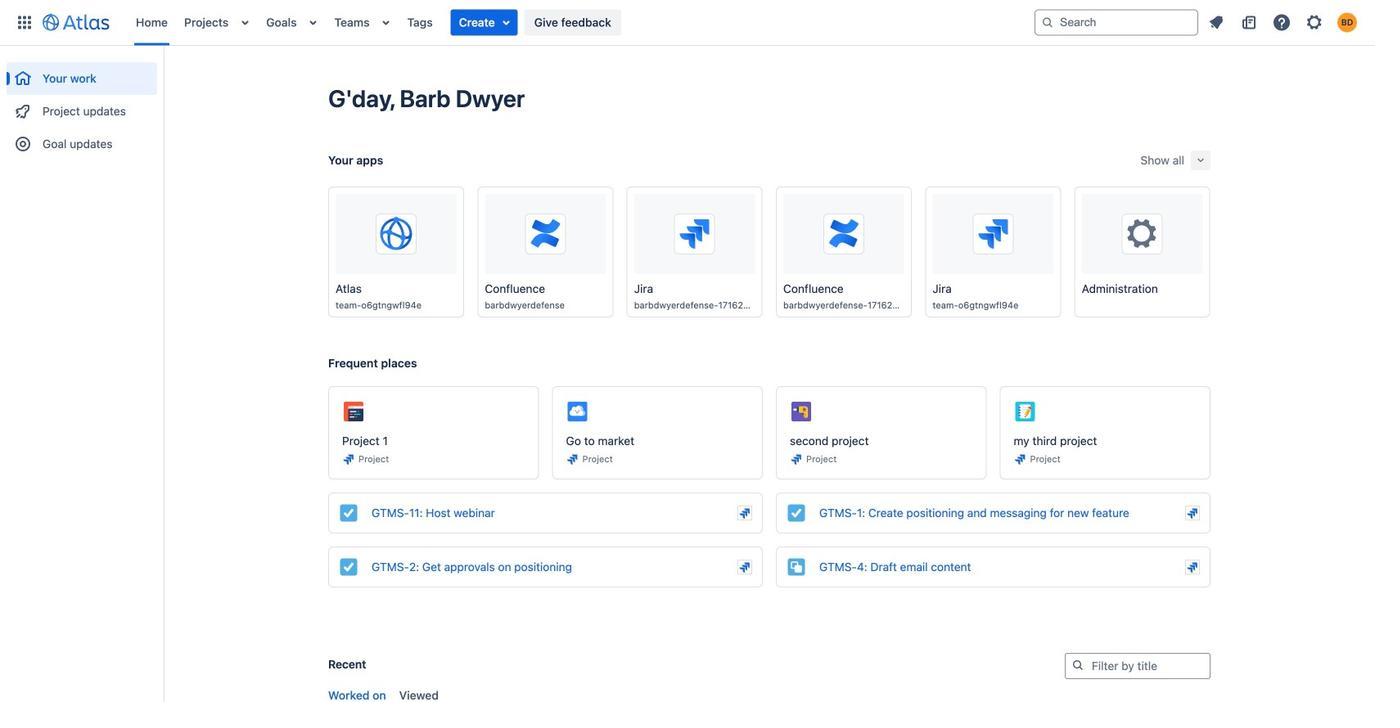 Task type: vqa. For each thing, say whether or not it's contained in the screenshot.
the topmost dialog
no



Task type: locate. For each thing, give the bounding box(es) containing it.
list item inside the top element
[[451, 9, 518, 36]]

None search field
[[1035, 9, 1199, 36]]

Search field
[[1035, 9, 1199, 36]]

search image
[[1072, 659, 1085, 672]]

search image
[[1042, 16, 1055, 29]]

jira image
[[790, 453, 803, 466], [790, 453, 803, 466], [739, 507, 752, 520], [739, 561, 752, 574], [1187, 561, 1200, 574], [1187, 561, 1200, 574]]

settings image
[[1305, 13, 1325, 32], [1123, 215, 1163, 254]]

0 vertical spatial settings image
[[1305, 13, 1325, 32]]

0 horizontal spatial settings image
[[1123, 215, 1163, 254]]

switch to... image
[[15, 13, 34, 32]]

expand icon image
[[1195, 154, 1208, 167]]

1 horizontal spatial settings image
[[1305, 13, 1325, 32]]

group
[[7, 46, 157, 165]]

settings image inside list
[[1305, 13, 1325, 32]]

list item
[[451, 9, 518, 36]]

top element
[[10, 0, 1035, 45]]

1 vertical spatial settings image
[[1123, 215, 1163, 254]]

banner
[[0, 0, 1376, 46]]

tab list
[[322, 683, 1211, 703]]

jira image
[[342, 453, 355, 466], [342, 453, 355, 466], [566, 453, 579, 466], [566, 453, 579, 466], [1014, 453, 1027, 466], [1014, 453, 1027, 466], [739, 507, 752, 520], [1187, 507, 1200, 520], [1187, 507, 1200, 520], [739, 561, 752, 574]]

list
[[128, 0, 1035, 45], [1202, 9, 1366, 36]]



Task type: describe. For each thing, give the bounding box(es) containing it.
account image
[[1338, 13, 1358, 32]]

1 horizontal spatial list
[[1202, 9, 1366, 36]]

help image
[[1273, 13, 1292, 32]]

0 horizontal spatial list
[[128, 0, 1035, 45]]

notifications image
[[1207, 13, 1227, 32]]

Filter by title field
[[1066, 655, 1210, 678]]



